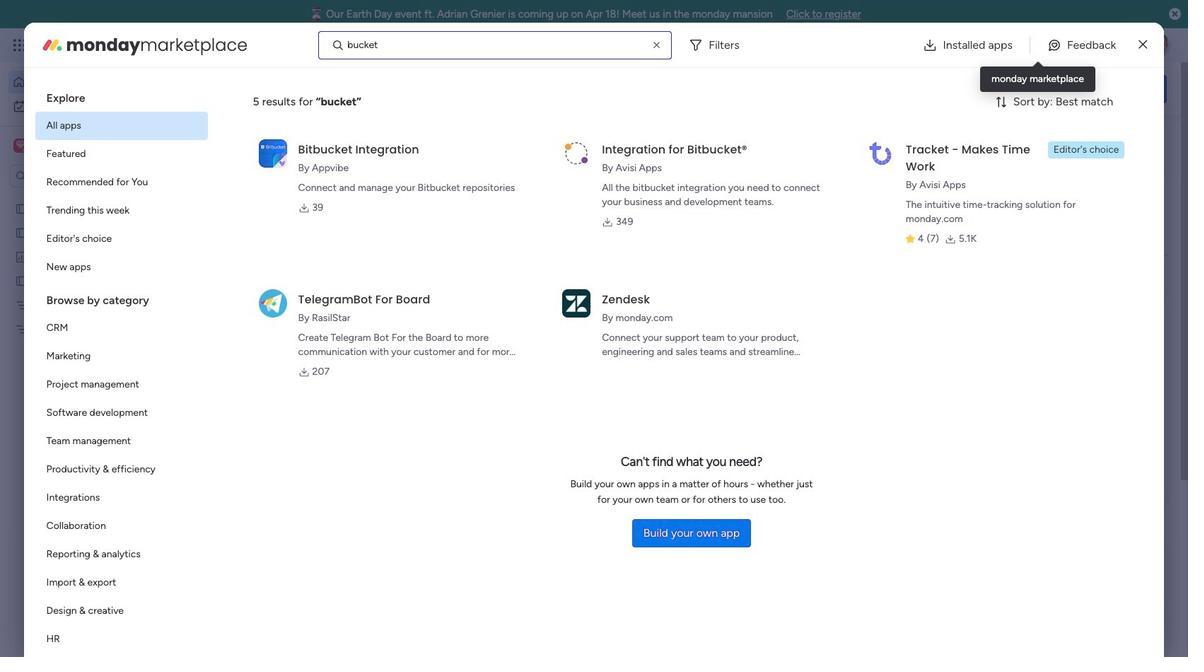 Task type: locate. For each thing, give the bounding box(es) containing it.
monday marketplace image left search everything image
[[1030, 38, 1045, 52]]

circle o image
[[976, 233, 985, 244]]

v2 user feedback image
[[966, 81, 977, 97]]

help image
[[1096, 38, 1110, 52]]

component image
[[236, 309, 249, 321]]

dapulse x slim image
[[1139, 36, 1147, 53], [1146, 131, 1163, 148]]

monday marketplace image right select product icon
[[41, 34, 63, 56]]

public board image
[[15, 226, 28, 239], [15, 274, 28, 287]]

public dashboard image
[[15, 250, 28, 263]]

2 heading from the top
[[35, 281, 208, 314]]

workspace selection element
[[13, 137, 118, 156]]

0 horizontal spatial public board image
[[15, 202, 28, 215]]

getting started element
[[955, 544, 1167, 600]]

terry turtle image
[[1149, 34, 1171, 57]]

1 horizontal spatial public board image
[[236, 286, 252, 302]]

heading
[[35, 79, 208, 112], [35, 281, 208, 314]]

app logo image
[[259, 139, 287, 167], [562, 139, 591, 167], [866, 139, 895, 167], [259, 289, 287, 317], [562, 289, 591, 317]]

2 image
[[979, 29, 992, 45]]

1 vertical spatial public board image
[[15, 274, 28, 287]]

public board image up public dashboard image
[[15, 202, 28, 215]]

help center element
[[955, 612, 1167, 657]]

circle o image
[[976, 197, 985, 208]]

0 vertical spatial public board image
[[15, 226, 28, 239]]

add to favorites image
[[419, 287, 434, 301]]

1 public board image from the top
[[15, 226, 28, 239]]

0 vertical spatial public board image
[[15, 202, 28, 215]]

notifications image
[[937, 38, 951, 52]]

public board image up public dashboard image
[[15, 226, 28, 239]]

0 horizontal spatial monday marketplace image
[[41, 34, 63, 56]]

public board image down public dashboard image
[[15, 274, 28, 287]]

public board image up component icon
[[236, 286, 252, 302]]

workspace image
[[16, 138, 25, 153]]

Search in workspace field
[[30, 168, 118, 184]]

v2 bolt switch image
[[1077, 81, 1085, 97]]

quick search results list box
[[219, 161, 921, 521]]

list box
[[35, 79, 208, 657], [0, 193, 180, 532]]

public board image
[[15, 202, 28, 215], [236, 286, 252, 302]]

0 vertical spatial heading
[[35, 79, 208, 112]]

1 heading from the top
[[35, 79, 208, 112]]

1 vertical spatial dapulse x slim image
[[1146, 131, 1163, 148]]

option
[[8, 71, 172, 93], [8, 95, 172, 117], [35, 112, 208, 140], [35, 140, 208, 168], [35, 168, 208, 197], [0, 196, 180, 198], [35, 197, 208, 225], [35, 225, 208, 253], [35, 253, 208, 281], [35, 314, 208, 342], [35, 342, 208, 371], [35, 371, 208, 399], [35, 399, 208, 427], [35, 427, 208, 455], [35, 455, 208, 484], [35, 484, 208, 512], [35, 512, 208, 540], [35, 540, 208, 569], [35, 569, 208, 597], [35, 597, 208, 625], [35, 625, 208, 654]]

monday marketplace image
[[41, 34, 63, 56], [1030, 38, 1045, 52]]

1 vertical spatial heading
[[35, 281, 208, 314]]



Task type: vqa. For each thing, say whether or not it's contained in the screenshot.
1st Public board icon from the top
yes



Task type: describe. For each thing, give the bounding box(es) containing it.
0 vertical spatial dapulse x slim image
[[1139, 36, 1147, 53]]

2 public board image from the top
[[15, 274, 28, 287]]

1 vertical spatial public board image
[[236, 286, 252, 302]]

search everything image
[[1065, 38, 1079, 52]]

select product image
[[13, 38, 27, 52]]

update feed image
[[968, 38, 982, 52]]

workspace image
[[13, 138, 28, 153]]

see plans image
[[235, 37, 247, 53]]

1 horizontal spatial monday marketplace image
[[1030, 38, 1045, 52]]



